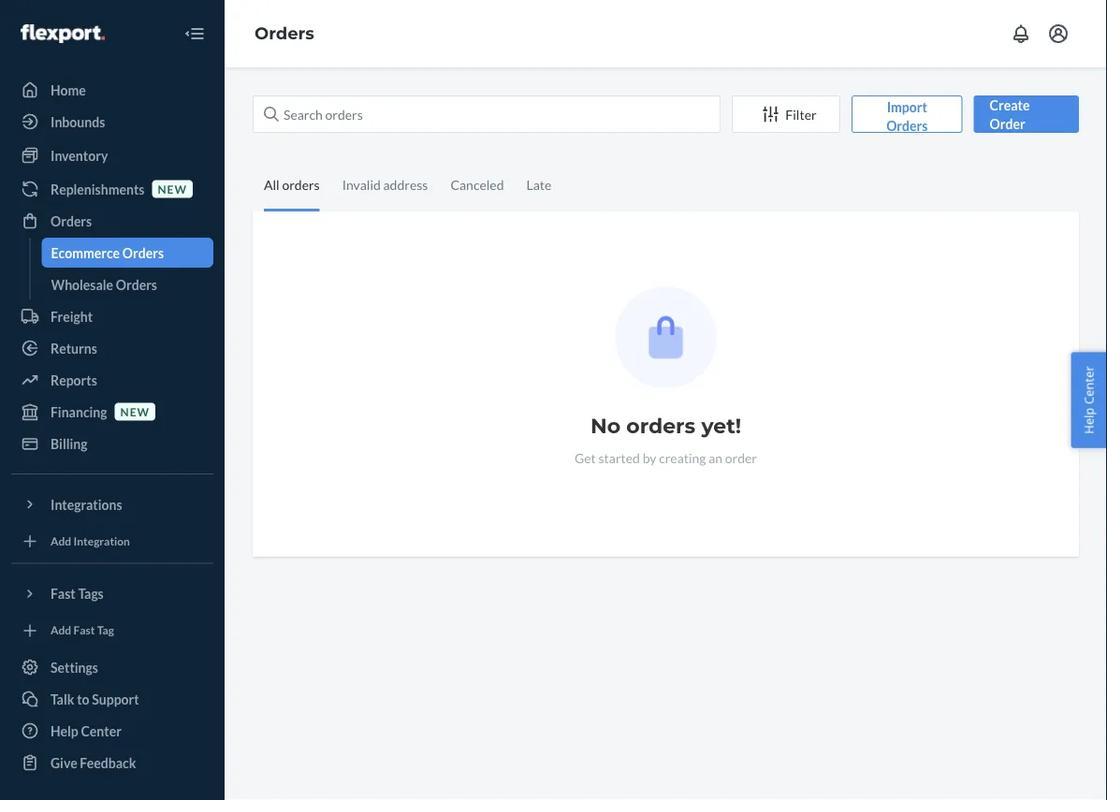 Task type: describe. For each thing, give the bounding box(es) containing it.
returns
[[51, 340, 97, 356]]

freight link
[[11, 301, 213, 331]]

help center button
[[1071, 352, 1107, 448]]

settings
[[51, 659, 98, 675]]

financing
[[51, 404, 107, 420]]

fast inside dropdown button
[[51, 586, 76, 602]]

no orders yet!
[[591, 413, 741, 439]]

inbounds link
[[11, 107, 213, 137]]

yet!
[[702, 413, 741, 439]]

add for add fast tag
[[51, 624, 71, 637]]

tags
[[78, 586, 104, 602]]

returns link
[[11, 333, 213, 363]]

add fast tag
[[51, 624, 114, 637]]

an
[[709, 450, 723, 466]]

orders for no
[[627, 413, 696, 439]]

0 horizontal spatial center
[[81, 723, 122, 739]]

get
[[575, 450, 596, 466]]

close navigation image
[[183, 22, 206, 45]]

settings link
[[11, 652, 213, 682]]

wholesale orders link
[[42, 270, 213, 300]]

reports link
[[11, 365, 213, 395]]

help inside button
[[1081, 408, 1098, 434]]

fast tags
[[51, 586, 104, 602]]

by
[[643, 450, 657, 466]]

wholesale
[[51, 277, 113, 293]]

creating
[[659, 450, 706, 466]]

invalid
[[342, 176, 381, 192]]

empty list image
[[615, 286, 717, 388]]

flexport logo image
[[21, 24, 105, 43]]

new for replenishments
[[158, 182, 187, 196]]

Search orders text field
[[253, 95, 721, 133]]

open notifications image
[[1010, 22, 1033, 45]]

orders for wholesale orders
[[116, 277, 157, 293]]

1 vertical spatial fast
[[73, 624, 95, 637]]

add fast tag link
[[11, 616, 213, 645]]

create
[[990, 97, 1030, 113]]

create order link
[[974, 95, 1079, 133]]

started
[[599, 450, 640, 466]]

order
[[990, 116, 1026, 132]]

give
[[51, 755, 77, 771]]

home
[[51, 82, 86, 98]]

feedback
[[80, 755, 136, 771]]

order
[[725, 450, 757, 466]]

orders for all
[[282, 176, 320, 192]]

talk to support button
[[11, 684, 213, 714]]

integrations button
[[11, 490, 213, 520]]

billing link
[[11, 429, 213, 459]]

create order
[[990, 97, 1030, 132]]



Task type: locate. For each thing, give the bounding box(es) containing it.
get started by creating an order
[[575, 450, 757, 466]]

center inside button
[[1081, 366, 1098, 405]]

to
[[77, 691, 89, 707]]

0 horizontal spatial orders link
[[11, 206, 213, 236]]

filter button
[[732, 95, 841, 133]]

inventory link
[[11, 140, 213, 170]]

orders for import orders
[[887, 117, 928, 133]]

billing
[[51, 436, 88, 452]]

import orders button
[[852, 95, 963, 133]]

1 horizontal spatial new
[[158, 182, 187, 196]]

0 horizontal spatial help
[[51, 723, 78, 739]]

1 vertical spatial new
[[120, 405, 150, 418]]

integration
[[73, 534, 130, 548]]

fast tags button
[[11, 579, 213, 609]]

0 vertical spatial help center
[[1081, 366, 1098, 434]]

fast left tags
[[51, 586, 76, 602]]

0 vertical spatial add
[[51, 534, 71, 548]]

address
[[383, 176, 428, 192]]

1 horizontal spatial orders
[[627, 413, 696, 439]]

import
[[887, 99, 928, 115]]

help
[[1081, 408, 1098, 434], [51, 723, 78, 739]]

integrations
[[51, 497, 122, 513]]

fast left tag
[[73, 624, 95, 637]]

no
[[591, 413, 621, 439]]

add integration link
[[11, 527, 213, 556]]

canceled
[[451, 176, 504, 192]]

0 horizontal spatial help center
[[51, 723, 122, 739]]

search image
[[264, 107, 279, 122]]

0 vertical spatial help
[[1081, 408, 1098, 434]]

all
[[264, 176, 280, 192]]

support
[[92, 691, 139, 707]]

inbounds
[[51, 114, 105, 130]]

inventory
[[51, 147, 108, 163]]

ecommerce orders
[[51, 245, 164, 261]]

help center
[[1081, 366, 1098, 434], [51, 723, 122, 739]]

new down inventory link
[[158, 182, 187, 196]]

orders up wholesale orders link in the top of the page
[[122, 245, 164, 261]]

wholesale orders
[[51, 277, 157, 293]]

orders link up search image
[[255, 23, 314, 44]]

orders for ecommerce orders
[[122, 245, 164, 261]]

import orders
[[887, 99, 928, 133]]

talk
[[51, 691, 74, 707]]

new for financing
[[120, 405, 150, 418]]

0 vertical spatial orders link
[[255, 23, 314, 44]]

2 add from the top
[[51, 624, 71, 637]]

0 vertical spatial orders
[[282, 176, 320, 192]]

help center link
[[11, 716, 213, 746]]

reports
[[51, 372, 97, 388]]

add integration
[[51, 534, 130, 548]]

1 horizontal spatial help center
[[1081, 366, 1098, 434]]

ecommerce
[[51, 245, 120, 261]]

orders down ecommerce orders 'link'
[[116, 277, 157, 293]]

late
[[527, 176, 552, 192]]

new
[[158, 182, 187, 196], [120, 405, 150, 418]]

1 vertical spatial help center
[[51, 723, 122, 739]]

orders down import
[[887, 117, 928, 133]]

orders
[[255, 23, 314, 44], [887, 117, 928, 133], [51, 213, 92, 229], [122, 245, 164, 261], [116, 277, 157, 293]]

0 vertical spatial center
[[1081, 366, 1098, 405]]

filter
[[786, 106, 817, 122]]

tag
[[97, 624, 114, 637]]

orders link
[[255, 23, 314, 44], [11, 206, 213, 236]]

replenishments
[[51, 181, 145, 197]]

orders right 'all'
[[282, 176, 320, 192]]

invalid address
[[342, 176, 428, 192]]

orders up search image
[[255, 23, 314, 44]]

orders link up ecommerce orders
[[11, 206, 213, 236]]

orders inside 'link'
[[122, 245, 164, 261]]

orders inside button
[[887, 117, 928, 133]]

1 vertical spatial center
[[81, 723, 122, 739]]

1 vertical spatial orders
[[627, 413, 696, 439]]

1 vertical spatial orders link
[[11, 206, 213, 236]]

fast
[[51, 586, 76, 602], [73, 624, 95, 637]]

help center inside button
[[1081, 366, 1098, 434]]

1 horizontal spatial center
[[1081, 366, 1098, 405]]

orders
[[282, 176, 320, 192], [627, 413, 696, 439]]

freight
[[51, 308, 93, 324]]

give feedback
[[51, 755, 136, 771]]

1 horizontal spatial orders link
[[255, 23, 314, 44]]

0 vertical spatial new
[[158, 182, 187, 196]]

0 vertical spatial fast
[[51, 586, 76, 602]]

add
[[51, 534, 71, 548], [51, 624, 71, 637]]

help center inside 'help center' link
[[51, 723, 122, 739]]

orders up the ecommerce
[[51, 213, 92, 229]]

1 vertical spatial help
[[51, 723, 78, 739]]

center
[[1081, 366, 1098, 405], [81, 723, 122, 739]]

home link
[[11, 75, 213, 105]]

0 horizontal spatial new
[[120, 405, 150, 418]]

add left "integration" at the bottom of page
[[51, 534, 71, 548]]

new down reports link
[[120, 405, 150, 418]]

orders up get started by creating an order
[[627, 413, 696, 439]]

open account menu image
[[1047, 22, 1070, 45]]

add for add integration
[[51, 534, 71, 548]]

1 vertical spatial add
[[51, 624, 71, 637]]

all orders
[[264, 176, 320, 192]]

give feedback button
[[11, 748, 213, 778]]

1 horizontal spatial help
[[1081, 408, 1098, 434]]

add up settings
[[51, 624, 71, 637]]

ecommerce orders link
[[42, 238, 213, 268]]

talk to support
[[51, 691, 139, 707]]

0 horizontal spatial orders
[[282, 176, 320, 192]]

1 add from the top
[[51, 534, 71, 548]]



Task type: vqa. For each thing, say whether or not it's contained in the screenshot.
See
no



